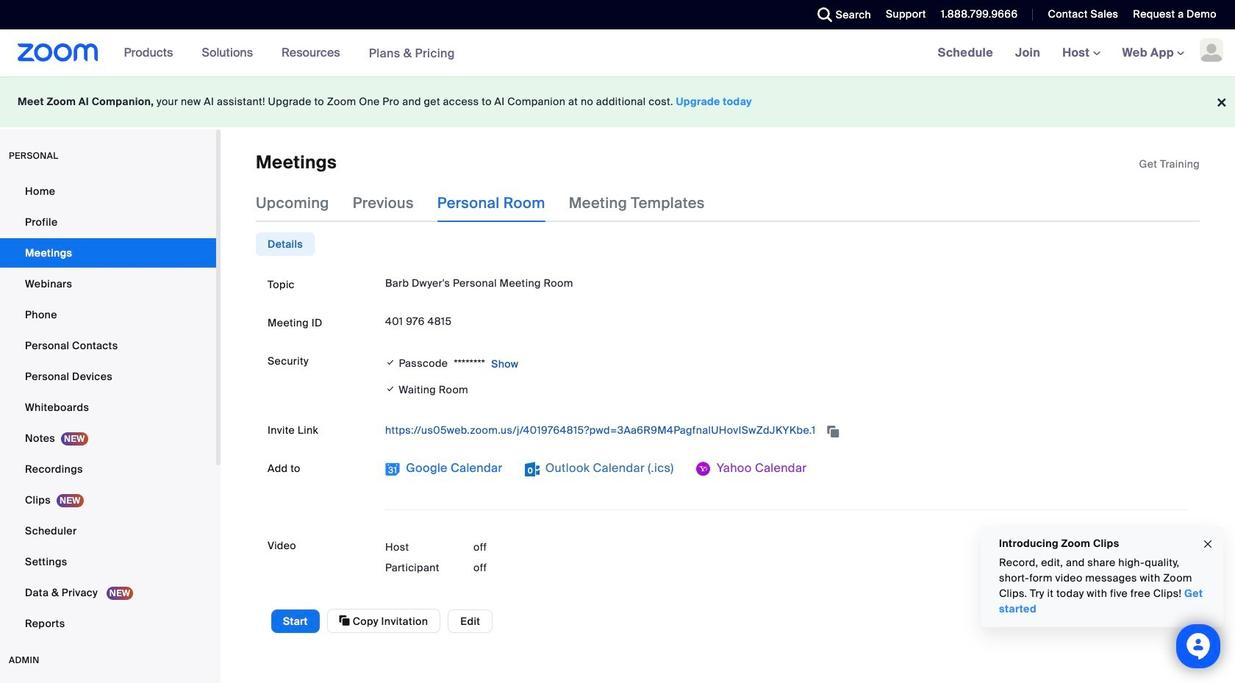 Task type: describe. For each thing, give the bounding box(es) containing it.
0 vertical spatial application
[[1139, 157, 1200, 171]]

copy image
[[339, 614, 350, 627]]

personal menu menu
[[0, 176, 216, 640]]

profile picture image
[[1200, 38, 1223, 62]]

zoom logo image
[[18, 43, 98, 62]]



Task type: vqa. For each thing, say whether or not it's contained in the screenshot.
window new image
no



Task type: locate. For each thing, give the bounding box(es) containing it.
footer
[[0, 76, 1235, 127]]

tab
[[256, 233, 315, 256]]

1 vertical spatial checked image
[[385, 382, 396, 397]]

tabs of meeting tab list
[[256, 184, 728, 222]]

banner
[[0, 29, 1235, 77]]

1 vertical spatial application
[[385, 419, 1188, 442]]

add to google calendar image
[[385, 462, 400, 477]]

add to outlook calendar (.ics) image
[[525, 462, 539, 477]]

2 checked image from the top
[[385, 382, 396, 397]]

meetings navigation
[[927, 29, 1235, 77]]

close image
[[1202, 536, 1214, 552]]

application
[[1139, 157, 1200, 171], [385, 419, 1188, 442]]

tab list
[[256, 233, 315, 256]]

0 vertical spatial checked image
[[385, 355, 396, 370]]

1 checked image from the top
[[385, 355, 396, 370]]

add to yahoo calendar image
[[696, 462, 711, 477]]

checked image
[[385, 355, 396, 370], [385, 382, 396, 397]]

product information navigation
[[113, 29, 466, 77]]



